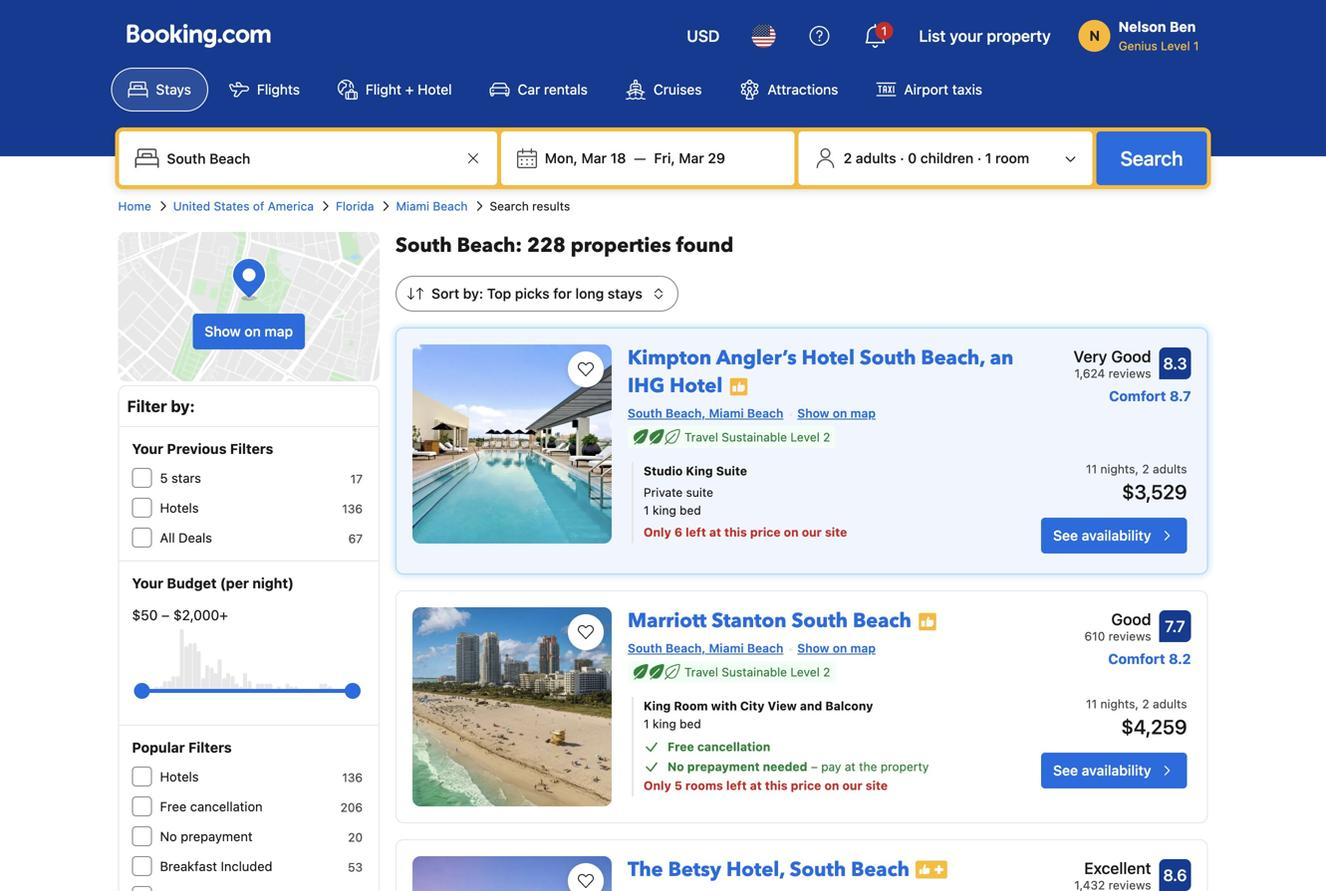 Task type: describe. For each thing, give the bounding box(es) containing it.
prepayment for no prepayment
[[181, 829, 253, 844]]

reviews inside very good 1,624 reviews
[[1108, 367, 1151, 381]]

usd button
[[675, 12, 732, 60]]

no for no prepayment needed – pay at the property
[[668, 760, 684, 774]]

our inside studio king suite private suite 1 king bed only 6 left at this price on our site
[[802, 525, 822, 539]]

0 horizontal spatial king
[[644, 699, 671, 713]]

nelson ben genius level 1
[[1119, 18, 1199, 53]]

$4,259
[[1121, 715, 1187, 739]]

children
[[920, 150, 974, 166]]

pay
[[821, 760, 841, 774]]

needed
[[763, 760, 807, 774]]

the betsy hotel, south beach
[[628, 857, 910, 884]]

0
[[908, 150, 917, 166]]

1 vertical spatial this property is part of our preferred partner program. it's committed to providing excellent service and good value. it'll pay us a higher commission if you make a booking. image
[[917, 612, 937, 632]]

search for search results
[[490, 199, 529, 213]]

sort by: top picks for long stays
[[431, 285, 642, 302]]

florida
[[336, 199, 374, 213]]

miami for marriott
[[709, 642, 744, 656]]

home
[[118, 199, 151, 213]]

site inside studio king suite private suite 1 king bed only 6 left at this price on our site
[[825, 525, 847, 539]]

17
[[350, 472, 363, 486]]

2 adults · 0 children · 1 room button
[[807, 139, 1084, 177]]

show on map button
[[193, 314, 305, 350]]

scored 8.3 element
[[1159, 348, 1191, 380]]

kimpton angler's hotel south beach, an ihg hotel image
[[413, 345, 612, 544]]

comfort 8.2
[[1108, 651, 1191, 667]]

your account menu nelson ben genius level 1 element
[[1079, 9, 1207, 55]]

airport taxis
[[904, 81, 982, 98]]

(per
[[220, 575, 249, 592]]

sustainable for angler's
[[722, 430, 787, 444]]

beach:
[[457, 232, 522, 260]]

and
[[800, 699, 822, 713]]

beach down marriott stanton south beach
[[747, 642, 783, 656]]

beach, for marriott stanton south beach
[[665, 642, 706, 656]]

2 up studio king suite link
[[823, 430, 830, 444]]

room
[[674, 699, 708, 713]]

breakfast
[[160, 859, 217, 874]]

mon, mar 18 button
[[537, 140, 634, 176]]

popular filters
[[132, 740, 232, 756]]

stars
[[171, 471, 201, 486]]

11 nights , 2 adults $3,529
[[1086, 462, 1187, 504]]

2 king from the top
[[653, 717, 676, 731]]

stays link
[[111, 68, 208, 112]]

67
[[348, 532, 363, 546]]

see availability link for marriott stanton south beach
[[1041, 753, 1187, 789]]

attractions
[[768, 81, 838, 98]]

very
[[1074, 347, 1107, 366]]

206
[[340, 801, 363, 815]]

scored 7.7 element
[[1159, 611, 1191, 643]]

previous
[[167, 441, 227, 457]]

see availability for kimpton angler's hotel south beach, an ihg hotel
[[1053, 528, 1151, 544]]

0 vertical spatial filters
[[230, 441, 273, 457]]

on inside button
[[244, 323, 261, 340]]

1 horizontal spatial site
[[866, 779, 888, 793]]

good element
[[1084, 608, 1151, 632]]

search results updated. south beach: 228 properties found. element
[[396, 232, 1208, 260]]

good 610 reviews
[[1084, 610, 1151, 644]]

1,624
[[1074, 367, 1105, 381]]

1 horizontal spatial at
[[750, 779, 762, 793]]

0 vertical spatial –
[[162, 607, 170, 624]]

betsy
[[668, 857, 721, 884]]

1 vertical spatial this
[[765, 779, 788, 793]]

nights for kimpton angler's hotel south beach, an ihg hotel
[[1100, 462, 1135, 476]]

sustainable for stanton
[[722, 666, 787, 679]]

1 136 from the top
[[342, 502, 363, 516]]

no prepayment needed – pay at the property
[[668, 760, 929, 774]]

see for kimpton angler's hotel south beach, an ihg hotel
[[1053, 528, 1078, 544]]

balcony
[[825, 699, 873, 713]]

booking.com image
[[127, 24, 270, 48]]

united
[[173, 199, 210, 213]]

very good element
[[1074, 345, 1151, 369]]

29
[[708, 150, 725, 166]]

filter
[[127, 397, 167, 416]]

flights
[[257, 81, 300, 98]]

properties
[[571, 232, 671, 260]]

property inside "link"
[[987, 26, 1051, 45]]

mon, mar 18 — fri, mar 29
[[545, 150, 725, 166]]

$3,529
[[1122, 480, 1187, 504]]

only inside studio king suite private suite 1 king bed only 6 left at this price on our site
[[644, 525, 671, 539]]

list
[[919, 26, 946, 45]]

5 stars
[[160, 471, 201, 486]]

1 horizontal spatial 5
[[674, 779, 682, 793]]

2 adults · 0 children · 1 room
[[844, 150, 1029, 166]]

stanton
[[712, 608, 787, 635]]

20
[[348, 831, 363, 845]]

price inside studio king suite private suite 1 king bed only 6 left at this price on our site
[[750, 525, 781, 539]]

comfort for marriott stanton south beach
[[1108, 651, 1165, 667]]

2 horizontal spatial at
[[845, 760, 856, 774]]

1 horizontal spatial cancellation
[[697, 740, 770, 754]]

the
[[859, 760, 877, 774]]

fri, mar 29 button
[[646, 140, 733, 176]]

11 nights , 2 adults $4,259
[[1086, 697, 1187, 739]]

2 up king room with city view and balcony link
[[823, 666, 830, 679]]

at inside studio king suite private suite 1 king bed only 6 left at this price on our site
[[709, 525, 721, 539]]

states
[[214, 199, 250, 213]]

2 · from the left
[[977, 150, 981, 166]]

1 vertical spatial property
[[881, 760, 929, 774]]

flight + hotel link
[[321, 68, 469, 112]]

of
[[253, 199, 264, 213]]

1 · from the left
[[900, 150, 904, 166]]

1 horizontal spatial our
[[842, 779, 862, 793]]

good inside good 610 reviews
[[1111, 610, 1151, 629]]

excellent element
[[1074, 857, 1151, 881]]

1 mar from the left
[[581, 150, 607, 166]]

1 inside studio king suite private suite 1 king bed only 6 left at this price on our site
[[644, 503, 649, 517]]

view
[[768, 699, 797, 713]]

show on map for kimpton angler's hotel south beach, an ihg hotel
[[797, 406, 876, 420]]

0 horizontal spatial 5
[[160, 471, 168, 486]]

studio king suite private suite 1 king bed only 6 left at this price on our site
[[644, 464, 847, 539]]

0 horizontal spatial this property is part of our preferred partner program. it's committed to providing excellent service and good value. it'll pay us a higher commission if you make a booking. image
[[729, 377, 749, 397]]

your previous filters
[[132, 441, 273, 457]]

an
[[990, 345, 1014, 372]]

0 vertical spatial miami
[[396, 199, 429, 213]]

flight + hotel
[[366, 81, 452, 98]]

2 vertical spatial hotel
[[670, 373, 723, 400]]

night)
[[252, 575, 294, 592]]

2 inside 11 nights , 2 adults $3,529
[[1142, 462, 1149, 476]]

list your property link
[[907, 12, 1063, 60]]

left inside studio king suite private suite 1 king bed only 6 left at this price on our site
[[686, 525, 706, 539]]

0 horizontal spatial this property is part of our preferred partner program. it's committed to providing excellent service and good value. it'll pay us a higher commission if you make a booking. image
[[729, 377, 749, 397]]

1 button
[[851, 12, 899, 60]]

prepayment for no prepayment needed – pay at the property
[[687, 760, 760, 774]]

1 inside dropdown button
[[985, 150, 992, 166]]

see availability for marriott stanton south beach
[[1053, 763, 1151, 779]]

results
[[532, 199, 570, 213]]

good inside very good 1,624 reviews
[[1111, 347, 1151, 366]]

8.7
[[1170, 388, 1191, 404]]

deals
[[179, 531, 212, 545]]

1 vertical spatial –
[[811, 760, 818, 774]]

8.2
[[1169, 651, 1191, 667]]

see for marriott stanton south beach
[[1053, 763, 1078, 779]]

filter by:
[[127, 397, 195, 416]]

king room with city view and balcony
[[644, 699, 873, 713]]

marriott stanton south beach
[[628, 608, 911, 635]]

your for your previous filters
[[132, 441, 163, 457]]

reviews inside good 610 reviews
[[1108, 630, 1151, 644]]

$50
[[132, 607, 158, 624]]

travel for kimpton
[[684, 430, 718, 444]]

—
[[634, 150, 646, 166]]

south beach, miami beach for kimpton
[[628, 406, 783, 420]]

show for marriott stanton south beach
[[797, 642, 829, 656]]

stays
[[608, 285, 642, 302]]

search for search
[[1120, 146, 1183, 170]]

on inside studio king suite private suite 1 king bed only 6 left at this price on our site
[[784, 525, 799, 539]]

taxis
[[952, 81, 982, 98]]

+
[[405, 81, 414, 98]]

1 vertical spatial this property is part of our preferred partner program. it's committed to providing excellent service and good value. it'll pay us a higher commission if you make a booking. image
[[917, 612, 937, 632]]

availability for marriott stanton south beach
[[1082, 763, 1151, 779]]

1 vertical spatial filters
[[188, 740, 232, 756]]

miami beach link
[[396, 197, 468, 215]]

your for your budget (per night)
[[132, 575, 163, 592]]

level for kimpton angler's hotel south beach, an ihg hotel
[[790, 430, 820, 444]]

1 vertical spatial cancellation
[[190, 800, 263, 814]]

list your property
[[919, 26, 1051, 45]]

angler's
[[716, 345, 797, 372]]

travel sustainable level 2 for angler's
[[684, 430, 830, 444]]



Task type: locate. For each thing, give the bounding box(es) containing it.
comfort 8.7
[[1109, 388, 1191, 404]]

1 reviews from the top
[[1108, 367, 1151, 381]]

2 left the 0
[[844, 150, 852, 166]]

2 vertical spatial beach,
[[665, 642, 706, 656]]

0 horizontal spatial no
[[160, 829, 177, 844]]

bed inside studio king suite private suite 1 king bed only 6 left at this price on our site
[[680, 503, 701, 517]]

only left the "rooms"
[[644, 779, 671, 793]]

beach up balcony
[[853, 608, 911, 635]]

mon,
[[545, 150, 578, 166]]

good right "very"
[[1111, 347, 1151, 366]]

show on map inside button
[[205, 323, 293, 340]]

free cancellation
[[668, 740, 770, 754], [160, 800, 263, 814]]

south beach, miami beach up suite
[[628, 406, 783, 420]]

search inside 'button'
[[1120, 146, 1183, 170]]

0 vertical spatial cancellation
[[697, 740, 770, 754]]

united states of america link
[[173, 197, 314, 215]]

prepayment up the "rooms"
[[687, 760, 760, 774]]

travel for marriott
[[684, 666, 718, 679]]

2 inside dropdown button
[[844, 150, 852, 166]]

11 down 610
[[1086, 697, 1097, 711]]

0 vertical spatial king
[[653, 503, 676, 517]]

left
[[686, 525, 706, 539], [726, 779, 747, 793]]

adults inside dropdown button
[[856, 150, 896, 166]]

0 vertical spatial this
[[724, 525, 747, 539]]

11 inside 11 nights , 2 adults $3,529
[[1086, 462, 1097, 476]]

at right 6 on the bottom
[[709, 525, 721, 539]]

0 vertical spatial property
[[987, 26, 1051, 45]]

left right 6 on the bottom
[[686, 525, 706, 539]]

136
[[342, 502, 363, 516], [342, 771, 363, 785]]

11 for kimpton angler's hotel south beach, an ihg hotel
[[1086, 462, 1097, 476]]

hotel,
[[726, 857, 785, 884]]

free up no prepayment
[[160, 800, 187, 814]]

2 good from the top
[[1111, 610, 1151, 629]]

2 136 from the top
[[342, 771, 363, 785]]

the
[[628, 857, 663, 884]]

, inside 11 nights , 2 adults $4,259
[[1135, 697, 1139, 711]]

travel up room
[[684, 666, 718, 679]]

11 for marriott stanton south beach
[[1086, 697, 1097, 711]]

our down the
[[842, 779, 862, 793]]

search
[[1120, 146, 1183, 170], [490, 199, 529, 213]]

0 horizontal spatial cancellation
[[190, 800, 263, 814]]

show on map for marriott stanton south beach
[[797, 642, 876, 656]]

1 see availability link from the top
[[1041, 518, 1187, 554]]

1 vertical spatial level
[[790, 430, 820, 444]]

king down "private"
[[653, 503, 676, 517]]

2 sustainable from the top
[[722, 666, 787, 679]]

the betsy hotel, south beach link
[[628, 849, 910, 884]]

0 vertical spatial show
[[205, 323, 241, 340]]

1 horizontal spatial by:
[[463, 285, 483, 302]]

0 horizontal spatial property
[[881, 760, 929, 774]]

no down 1 king bed
[[668, 760, 684, 774]]

1 vertical spatial comfort
[[1108, 651, 1165, 667]]

only left 6 on the bottom
[[644, 525, 671, 539]]

our
[[802, 525, 822, 539], [842, 779, 862, 793]]

– left pay on the right of the page
[[811, 760, 818, 774]]

site down studio king suite link
[[825, 525, 847, 539]]

0 vertical spatial travel sustainable level 2
[[684, 430, 830, 444]]

suite
[[716, 464, 747, 478]]

2 , from the top
[[1135, 697, 1139, 711]]

hotel for angler's
[[802, 345, 855, 372]]

hotels down 5 stars
[[160, 501, 199, 516]]

1 vertical spatial free
[[160, 800, 187, 814]]

at down no prepayment needed – pay at the property
[[750, 779, 762, 793]]

south inside kimpton angler's hotel south beach, an ihg hotel
[[860, 345, 916, 372]]

level down ben
[[1161, 39, 1190, 53]]

all deals
[[160, 531, 212, 545]]

1 see from the top
[[1053, 528, 1078, 544]]

filters
[[230, 441, 273, 457], [188, 740, 232, 756]]

this right 6 on the bottom
[[724, 525, 747, 539]]

1 vertical spatial show on map
[[797, 406, 876, 420]]

1 bed from the top
[[680, 503, 701, 517]]

this property is part of our preferred plus program. it's committed to providing outstanding service and excellent value. it'll pay us a higher commission if you make a booking. image
[[916, 861, 947, 879]]

0 vertical spatial hotels
[[160, 501, 199, 516]]

2 vertical spatial show
[[797, 642, 829, 656]]

1 vertical spatial see
[[1053, 763, 1078, 779]]

1 horizontal spatial ·
[[977, 150, 981, 166]]

your
[[950, 26, 983, 45]]

· left the 0
[[900, 150, 904, 166]]

2 bed from the top
[[680, 717, 701, 731]]

hotels
[[160, 501, 199, 516], [160, 770, 199, 785]]

ben
[[1170, 18, 1196, 35]]

0 horizontal spatial prepayment
[[181, 829, 253, 844]]

1
[[881, 24, 887, 38], [1193, 39, 1199, 53], [985, 150, 992, 166], [644, 503, 649, 517], [644, 717, 649, 731]]

0 vertical spatial ,
[[1135, 462, 1139, 476]]

usd
[[687, 26, 720, 45]]

nights inside 11 nights , 2 adults $3,529
[[1100, 462, 1135, 476]]

1 vertical spatial search
[[490, 199, 529, 213]]

king inside studio king suite private suite 1 king bed only 6 left at this price on our site
[[686, 464, 713, 478]]

228
[[527, 232, 566, 260]]

0 horizontal spatial by:
[[171, 397, 195, 416]]

1 vertical spatial left
[[726, 779, 747, 793]]

1 vertical spatial availability
[[1082, 763, 1151, 779]]

2 vertical spatial map
[[850, 642, 876, 656]]

beach left this property is part of our preferred plus program. it's committed to providing outstanding service and excellent value. it'll pay us a higher commission if you make a booking. icon in the right bottom of the page
[[851, 857, 910, 884]]

beach inside marriott stanton south beach "link"
[[853, 608, 911, 635]]

see availability link down 11 nights , 2 adults $3,529
[[1041, 518, 1187, 554]]

beach, inside kimpton angler's hotel south beach, an ihg hotel
[[921, 345, 985, 372]]

– right $50
[[162, 607, 170, 624]]

8.3
[[1163, 354, 1187, 373]]

nights inside 11 nights , 2 adults $4,259
[[1100, 697, 1135, 711]]

2 nights from the top
[[1100, 697, 1135, 711]]

filters right previous
[[230, 441, 273, 457]]

0 vertical spatial travel
[[684, 430, 718, 444]]

site down the
[[866, 779, 888, 793]]

level for marriott stanton south beach
[[790, 666, 820, 679]]

1 vertical spatial hotel
[[802, 345, 855, 372]]

1 horizontal spatial this property is part of our preferred partner program. it's committed to providing excellent service and good value. it'll pay us a higher commission if you make a booking. image
[[917, 612, 937, 632]]

availability down 11 nights , 2 adults $3,529
[[1082, 528, 1151, 544]]

0 vertical spatial site
[[825, 525, 847, 539]]

united states of america
[[173, 199, 314, 213]]

miami up suite
[[709, 406, 744, 420]]

11 inside 11 nights , 2 adults $4,259
[[1086, 697, 1097, 711]]

show for kimpton angler's hotel south beach, an ihg hotel
[[797, 406, 829, 420]]

beach, for kimpton angler's hotel south beach, an ihg hotel
[[665, 406, 706, 420]]

11 down 1,624
[[1086, 462, 1097, 476]]

5 left stars
[[160, 471, 168, 486]]

1 vertical spatial free cancellation
[[160, 800, 263, 814]]

comfort down good 610 reviews
[[1108, 651, 1165, 667]]

by: for sort
[[463, 285, 483, 302]]

1 sustainable from the top
[[722, 430, 787, 444]]

marriott
[[628, 608, 707, 635]]

travel sustainable level 2 up suite
[[684, 430, 830, 444]]

cancellation up no prepayment
[[190, 800, 263, 814]]

at left the
[[845, 760, 856, 774]]

king up the suite
[[686, 464, 713, 478]]

show inside button
[[205, 323, 241, 340]]

see availability down 11 nights , 2 adults $3,529
[[1053, 528, 1151, 544]]

search results
[[490, 199, 570, 213]]

0 vertical spatial show on map
[[205, 323, 293, 340]]

property
[[987, 26, 1051, 45], [881, 760, 929, 774]]

1 horizontal spatial price
[[791, 779, 821, 793]]

1 good from the top
[[1111, 347, 1151, 366]]

1 horizontal spatial property
[[987, 26, 1051, 45]]

hotels down popular filters
[[160, 770, 199, 785]]

0 horizontal spatial search
[[490, 199, 529, 213]]

1 inside nelson ben genius level 1
[[1193, 39, 1199, 53]]

0 vertical spatial price
[[750, 525, 781, 539]]

this down "needed" in the bottom of the page
[[765, 779, 788, 793]]

0 vertical spatial availability
[[1082, 528, 1151, 544]]

2 vertical spatial miami
[[709, 642, 744, 656]]

miami down stanton
[[709, 642, 744, 656]]

comfort for kimpton angler's hotel south beach, an ihg hotel
[[1109, 388, 1166, 404]]

good up comfort 8.2
[[1111, 610, 1151, 629]]

beach inside the betsy hotel, south beach "link"
[[851, 857, 910, 884]]

, up $3,529
[[1135, 462, 1139, 476]]

reviews up comfort 8.7
[[1108, 367, 1151, 381]]

0 vertical spatial map
[[265, 323, 293, 340]]

stays
[[156, 81, 191, 98]]

south beach, miami beach down marriott
[[628, 642, 783, 656]]

free down 1 king bed
[[668, 740, 694, 754]]

0 horizontal spatial hotel
[[418, 81, 452, 98]]

,
[[1135, 462, 1139, 476], [1135, 697, 1139, 711]]

adults for south
[[1153, 462, 1187, 476]]

see availability link down 11 nights , 2 adults $4,259
[[1041, 753, 1187, 789]]

very good 1,624 reviews
[[1074, 347, 1151, 381]]

hotel for +
[[418, 81, 452, 98]]

top
[[487, 285, 511, 302]]

1 king bed
[[644, 717, 701, 731]]

group
[[142, 675, 353, 707]]

1 inside dropdown button
[[881, 24, 887, 38]]

nights up $3,529
[[1100, 462, 1135, 476]]

0 vertical spatial south beach, miami beach
[[628, 406, 783, 420]]

map inside button
[[265, 323, 293, 340]]

2 up $4,259
[[1142, 697, 1149, 711]]

availability down 11 nights , 2 adults $4,259
[[1082, 763, 1151, 779]]

1 travel from the top
[[684, 430, 718, 444]]

travel sustainable level 2 for stanton
[[684, 666, 830, 679]]

1 vertical spatial show
[[797, 406, 829, 420]]

adults inside 11 nights , 2 adults $4,259
[[1153, 697, 1187, 711]]

travel sustainable level 2 up the "king room with city view and balcony"
[[684, 666, 830, 679]]

florida link
[[336, 197, 374, 215]]

found
[[676, 232, 734, 260]]

bed down room
[[680, 717, 701, 731]]

5 left the "rooms"
[[674, 779, 682, 793]]

city
[[740, 699, 765, 713]]

1 see availability from the top
[[1053, 528, 1151, 544]]

, inside 11 nights , 2 adults $3,529
[[1135, 462, 1139, 476]]

adults inside 11 nights , 2 adults $3,529
[[1153, 462, 1187, 476]]

0 horizontal spatial site
[[825, 525, 847, 539]]

2 availability from the top
[[1082, 763, 1151, 779]]

n
[[1089, 27, 1100, 44]]

bed down the suite
[[680, 503, 701, 517]]

no up breakfast
[[160, 829, 177, 844]]

1 vertical spatial adults
[[1153, 462, 1187, 476]]

sustainable up suite
[[722, 430, 787, 444]]

0 vertical spatial king
[[686, 464, 713, 478]]

1 horizontal spatial no
[[668, 760, 684, 774]]

price down studio king suite link
[[750, 525, 781, 539]]

2 your from the top
[[132, 575, 163, 592]]

kimpton
[[628, 345, 712, 372]]

property right your
[[987, 26, 1051, 45]]

0 vertical spatial free cancellation
[[668, 740, 770, 754]]

free
[[668, 740, 694, 754], [160, 800, 187, 814]]

nights up $4,259
[[1100, 697, 1135, 711]]

map
[[265, 323, 293, 340], [850, 406, 876, 420], [850, 642, 876, 656]]

included
[[221, 859, 272, 874]]

your down the filter
[[132, 441, 163, 457]]

excellent
[[1084, 859, 1151, 878]]

$2,000+
[[173, 607, 228, 624]]

by: for filter
[[171, 397, 195, 416]]

1 vertical spatial miami
[[709, 406, 744, 420]]

1 availability from the top
[[1082, 528, 1151, 544]]

see availability link
[[1041, 518, 1187, 554], [1041, 753, 1187, 789]]

136 up 206
[[342, 771, 363, 785]]

1 vertical spatial 5
[[674, 779, 682, 793]]

1 horizontal spatial prepayment
[[687, 760, 760, 774]]

adults left the 0
[[856, 150, 896, 166]]

kimpton angler's hotel south beach, an ihg hotel
[[628, 345, 1014, 400]]

scored 8.6 element
[[1159, 860, 1191, 892]]

rentals
[[544, 81, 588, 98]]

miami right florida link
[[396, 199, 429, 213]]

1 vertical spatial your
[[132, 575, 163, 592]]

see availability link for kimpton angler's hotel south beach, an ihg hotel
[[1041, 518, 1187, 554]]

travel up suite
[[684, 430, 718, 444]]

filters right popular at bottom
[[188, 740, 232, 756]]

miami for kimpton
[[709, 406, 744, 420]]

2 inside 11 nights , 2 adults $4,259
[[1142, 697, 1149, 711]]

this property is part of our preferred partner program. it's committed to providing excellent service and good value. it'll pay us a higher commission if you make a booking. image
[[729, 377, 749, 397], [917, 612, 937, 632]]

free cancellation down with
[[668, 740, 770, 754]]

$50 – $2,000+
[[132, 607, 228, 624]]

1 vertical spatial site
[[866, 779, 888, 793]]

0 horizontal spatial free cancellation
[[160, 800, 263, 814]]

this inside studio king suite private suite 1 king bed only 6 left at this price on our site
[[724, 525, 747, 539]]

this property is part of our preferred plus program. it's committed to providing outstanding service and excellent value. it'll pay us a higher commission if you make a booking. image
[[916, 861, 947, 879]]

2 mar from the left
[[679, 150, 704, 166]]

comfort down very good 1,624 reviews
[[1109, 388, 1166, 404]]

0 vertical spatial by:
[[463, 285, 483, 302]]

miami
[[396, 199, 429, 213], [709, 406, 744, 420], [709, 642, 744, 656]]

· right children
[[977, 150, 981, 166]]

free cancellation up no prepayment
[[160, 800, 263, 814]]

search button
[[1096, 132, 1207, 185]]

level up and
[[790, 666, 820, 679]]

136 up 67
[[342, 502, 363, 516]]

flights link
[[212, 68, 317, 112]]

0 horizontal spatial free
[[160, 800, 187, 814]]

1 , from the top
[[1135, 462, 1139, 476]]

budget
[[167, 575, 217, 592]]

1 vertical spatial see availability link
[[1041, 753, 1187, 789]]

2 vertical spatial adults
[[1153, 697, 1187, 711]]

king up 1 king bed
[[644, 699, 671, 713]]

Where are you going? field
[[159, 140, 461, 176]]

show
[[205, 323, 241, 340], [797, 406, 829, 420], [797, 642, 829, 656]]

south beach, miami beach for marriott
[[628, 642, 783, 656]]

0 horizontal spatial ·
[[900, 150, 904, 166]]

by: left top
[[463, 285, 483, 302]]

america
[[268, 199, 314, 213]]

2 see availability link from the top
[[1041, 753, 1187, 789]]

all
[[160, 531, 175, 545]]

, up $4,259
[[1135, 697, 1139, 711]]

cruises
[[653, 81, 702, 98]]

1 your from the top
[[132, 441, 163, 457]]

1 horizontal spatial free
[[668, 740, 694, 754]]

2 see from the top
[[1053, 763, 1078, 779]]

1 vertical spatial our
[[842, 779, 862, 793]]

2 11 from the top
[[1086, 697, 1097, 711]]

travel sustainable level 2
[[684, 430, 830, 444], [684, 666, 830, 679]]

popular
[[132, 740, 185, 756]]

1 nights from the top
[[1100, 462, 1135, 476]]

for
[[553, 285, 572, 302]]

with
[[711, 699, 737, 713]]

0 vertical spatial your
[[132, 441, 163, 457]]

level inside nelson ben genius level 1
[[1161, 39, 1190, 53]]

2 only from the top
[[644, 779, 671, 793]]

adults up $3,529
[[1153, 462, 1187, 476]]

0 vertical spatial nights
[[1100, 462, 1135, 476]]

1 vertical spatial nights
[[1100, 697, 1135, 711]]

1 travel sustainable level 2 from the top
[[684, 430, 830, 444]]

0 vertical spatial this property is part of our preferred partner program. it's committed to providing excellent service and good value. it'll pay us a higher commission if you make a booking. image
[[729, 377, 749, 397]]

no
[[668, 760, 684, 774], [160, 829, 177, 844]]

no prepayment
[[160, 829, 253, 844]]

only
[[644, 525, 671, 539], [644, 779, 671, 793]]

left right the "rooms"
[[726, 779, 747, 793]]

0 vertical spatial prepayment
[[687, 760, 760, 774]]

, for marriott stanton south beach
[[1135, 697, 1139, 711]]

airport taxis link
[[859, 68, 999, 112]]

1 vertical spatial beach,
[[665, 406, 706, 420]]

2 hotels from the top
[[160, 770, 199, 785]]

sustainable up city
[[722, 666, 787, 679]]

long
[[575, 285, 604, 302]]

0 vertical spatial beach,
[[921, 345, 985, 372]]

beach down angler's
[[747, 406, 783, 420]]

availability for kimpton angler's hotel south beach, an ihg hotel
[[1082, 528, 1151, 544]]

marriott stanton south beach image
[[413, 608, 612, 807]]

2 vertical spatial show on map
[[797, 642, 876, 656]]

610
[[1084, 630, 1105, 644]]

genius
[[1119, 39, 1157, 53]]

beach, down marriott
[[665, 642, 706, 656]]

beach inside miami beach link
[[433, 199, 468, 213]]

0 vertical spatial see availability link
[[1041, 518, 1187, 554]]

1 only from the top
[[644, 525, 671, 539]]

cancellation down with
[[697, 740, 770, 754]]

, for kimpton angler's hotel south beach, an ihg hotel
[[1135, 462, 1139, 476]]

by: right the filter
[[171, 397, 195, 416]]

0 vertical spatial search
[[1120, 146, 1183, 170]]

prepayment up breakfast included on the left bottom of the page
[[181, 829, 253, 844]]

1 vertical spatial price
[[791, 779, 821, 793]]

on
[[244, 323, 261, 340], [833, 406, 847, 420], [784, 525, 799, 539], [833, 642, 847, 656], [824, 779, 839, 793]]

nights for marriott stanton south beach
[[1100, 697, 1135, 711]]

1 hotels from the top
[[160, 501, 199, 516]]

your up $50
[[132, 575, 163, 592]]

adults up $4,259
[[1153, 697, 1187, 711]]

1 vertical spatial ,
[[1135, 697, 1139, 711]]

adults for beach
[[1153, 697, 1187, 711]]

south beach: 228 properties found
[[396, 232, 734, 260]]

2 travel sustainable level 2 from the top
[[684, 666, 830, 679]]

mar left 18
[[581, 150, 607, 166]]

king down room
[[653, 717, 676, 731]]

2 travel from the top
[[684, 666, 718, 679]]

cruises link
[[609, 68, 719, 112]]

comfort
[[1109, 388, 1166, 404], [1108, 651, 1165, 667]]

1 vertical spatial king
[[653, 717, 676, 731]]

reviews
[[1108, 367, 1151, 381], [1108, 630, 1151, 644]]

no for no prepayment
[[160, 829, 177, 844]]

0 horizontal spatial at
[[709, 525, 721, 539]]

18
[[610, 150, 626, 166]]

0 horizontal spatial price
[[750, 525, 781, 539]]

home link
[[118, 197, 151, 215]]

0 vertical spatial hotel
[[418, 81, 452, 98]]

1 vertical spatial king
[[644, 699, 671, 713]]

property right the
[[881, 760, 929, 774]]

adults
[[856, 150, 896, 166], [1153, 462, 1187, 476], [1153, 697, 1187, 711]]

beach up the beach:
[[433, 199, 468, 213]]

level
[[1161, 39, 1190, 53], [790, 430, 820, 444], [790, 666, 820, 679]]

price down no prepayment needed – pay at the property
[[791, 779, 821, 793]]

hotel right +
[[418, 81, 452, 98]]

kimpton angler's hotel south beach, an ihg hotel link
[[628, 337, 1014, 400]]

0 vertical spatial level
[[1161, 39, 1190, 53]]

0 vertical spatial free
[[668, 740, 694, 754]]

2 see availability from the top
[[1053, 763, 1151, 779]]

1 south beach, miami beach from the top
[[628, 406, 783, 420]]

1 vertical spatial see availability
[[1053, 763, 1151, 779]]

beach, left an
[[921, 345, 985, 372]]

this property is part of our preferred partner program. it's committed to providing excellent service and good value. it'll pay us a higher commission if you make a booking. image
[[729, 377, 749, 397], [917, 612, 937, 632]]

at
[[709, 525, 721, 539], [845, 760, 856, 774], [750, 779, 762, 793]]

beach, down kimpton
[[665, 406, 706, 420]]

king inside studio king suite private suite 1 king bed only 6 left at this price on our site
[[653, 503, 676, 517]]

1 vertical spatial travel sustainable level 2
[[684, 666, 830, 679]]

0 vertical spatial no
[[668, 760, 684, 774]]

0 vertical spatial 11
[[1086, 462, 1097, 476]]

level up studio king suite link
[[790, 430, 820, 444]]

0 vertical spatial only
[[644, 525, 671, 539]]

mar left 29
[[679, 150, 704, 166]]

1 king from the top
[[653, 503, 676, 517]]

map for marriott stanton south beach
[[850, 642, 876, 656]]

0 vertical spatial see availability
[[1053, 528, 1151, 544]]

1 11 from the top
[[1086, 462, 1097, 476]]

1 vertical spatial 11
[[1086, 697, 1097, 711]]

reviews up comfort 8.2
[[1108, 630, 1151, 644]]

2 reviews from the top
[[1108, 630, 1151, 644]]

1 vertical spatial map
[[850, 406, 876, 420]]

1 vertical spatial 136
[[342, 771, 363, 785]]

2 south beach, miami beach from the top
[[628, 642, 783, 656]]

2 up $3,529
[[1142, 462, 1149, 476]]

our down studio king suite link
[[802, 525, 822, 539]]

hotel right angler's
[[802, 345, 855, 372]]

map for kimpton angler's hotel south beach, an ihg hotel
[[850, 406, 876, 420]]

car rentals
[[518, 81, 588, 98]]



Task type: vqa. For each thing, say whether or not it's contained in the screenshot.
the topmost Filters
yes



